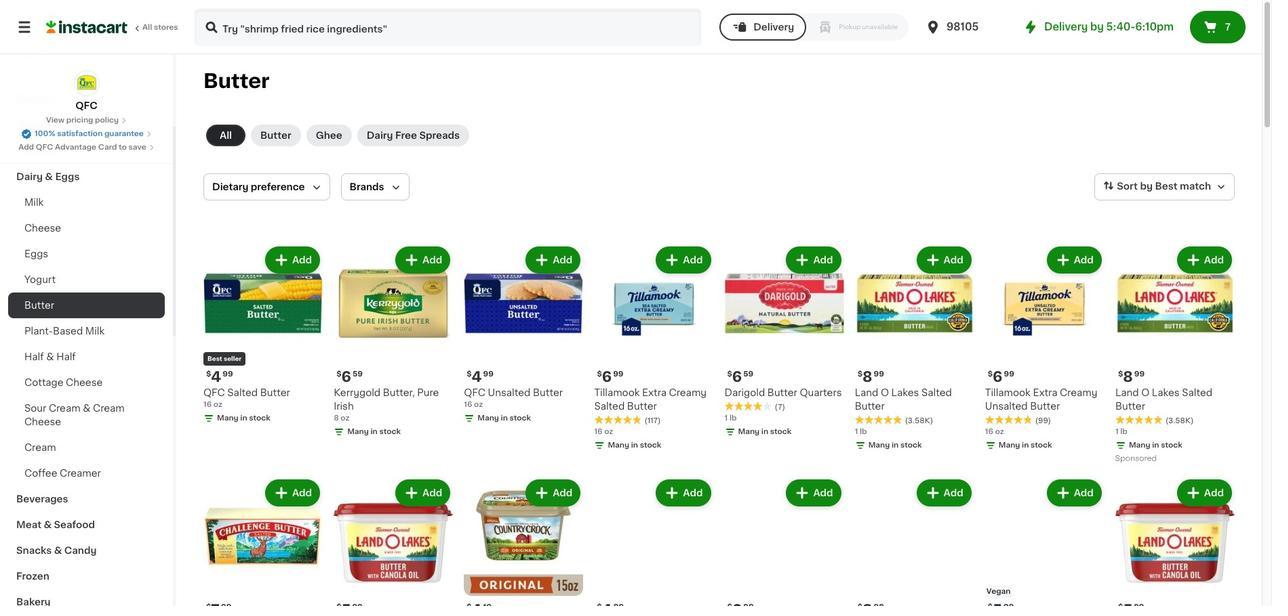 Task type: vqa. For each thing, say whether or not it's contained in the screenshot.
DAIRY related to Dairy Free Spreads
yes



Task type: describe. For each thing, give the bounding box(es) containing it.
16 oz for tillamook extra creamy salted butter
[[594, 429, 613, 436]]

6:10pm
[[1135, 22, 1174, 32]]

butter,
[[383, 389, 415, 398]]

delivery by 5:40-6:10pm link
[[1023, 19, 1174, 35]]

0 horizontal spatial butter link
[[8, 293, 165, 319]]

tillamook extra creamy unsalted butter
[[985, 389, 1097, 412]]

ghee
[[316, 131, 342, 140]]

policy
[[95, 117, 119, 124]]

1 horizontal spatial 8
[[862, 370, 872, 385]]

qfc logo image
[[74, 71, 99, 96]]

2 $ 8 99 from the left
[[1118, 370, 1145, 385]]

save
[[129, 144, 146, 151]]

vegan button
[[985, 477, 1104, 607]]

100% satisfaction guarantee button
[[21, 126, 152, 140]]

spreads
[[419, 131, 460, 140]]

dairy & eggs link
[[8, 164, 165, 190]]

1 horizontal spatial 1 lb
[[855, 429, 867, 436]]

card
[[98, 144, 117, 151]]

6 for tillamook extra creamy unsalted butter
[[993, 370, 1003, 385]]

extra for salted
[[642, 389, 667, 398]]

darigold butter quarters
[[724, 389, 842, 398]]

2 horizontal spatial 1 lb
[[1115, 429, 1127, 436]]

snacks & candy link
[[8, 538, 165, 564]]

2 $ from the left
[[336, 371, 341, 378]]

preference
[[251, 182, 305, 192]]

4 for salted
[[211, 370, 221, 385]]

1 horizontal spatial butter link
[[251, 125, 301, 146]]

1 horizontal spatial lb
[[860, 429, 867, 436]]

cheese inside "link"
[[66, 378, 103, 388]]

0 horizontal spatial lb
[[729, 415, 737, 423]]

satisfaction
[[57, 130, 103, 138]]

Best match Sort by field
[[1095, 174, 1235, 201]]

$ 4 99 for unsalted
[[467, 370, 493, 385]]

butter inside "qfc unsalted butter 16 oz"
[[533, 389, 563, 398]]

cream down cottage cheese "link"
[[93, 404, 125, 414]]

view pricing policy
[[46, 117, 119, 124]]

2 horizontal spatial lb
[[1120, 429, 1127, 436]]

tillamook for salted
[[594, 389, 640, 398]]

butter inside tillamook extra creamy unsalted butter
[[1030, 402, 1060, 412]]

5 99 from the left
[[1004, 371, 1014, 378]]

all stores link
[[46, 8, 179, 46]]

$ 4 99 for salted
[[206, 370, 233, 385]]

Search field
[[195, 9, 701, 45]]

frozen
[[16, 572, 49, 582]]

qfc link
[[74, 71, 99, 113]]

7
[[1225, 22, 1231, 32]]

qfc down 100%
[[36, 144, 53, 151]]

free
[[395, 131, 417, 140]]

quarters
[[800, 389, 842, 398]]

service type group
[[720, 14, 909, 41]]

kerrygold
[[334, 389, 381, 398]]

cheese link
[[8, 216, 165, 241]]

sour
[[24, 404, 46, 414]]

98105 button
[[925, 8, 1006, 46]]

cream link
[[8, 435, 165, 461]]

recipes
[[16, 95, 56, 104]]

recipes link
[[8, 87, 165, 113]]

0 vertical spatial milk
[[24, 198, 44, 207]]

2 horizontal spatial 1
[[1115, 429, 1118, 436]]

view
[[46, 117, 64, 124]]

7 button
[[1190, 11, 1246, 43]]

1 land from the left
[[855, 389, 878, 398]]

2 99 from the left
[[483, 371, 493, 378]]

unsalted inside "qfc unsalted butter 16 oz"
[[488, 389, 531, 398]]

6 for tillamook extra creamy salted butter
[[602, 370, 612, 385]]

add qfc advantage card to save
[[18, 144, 146, 151]]

eggs inside the dairy & eggs link
[[55, 172, 80, 182]]

$ 6 59 for darigold butter quarters
[[727, 370, 753, 385]]

darigold
[[724, 389, 765, 398]]

sour cream & cream cheese link
[[8, 396, 165, 435]]

1 land o lakes salted butter from the left
[[855, 389, 952, 412]]

salted inside qfc salted butter 16 oz
[[227, 389, 258, 398]]

all stores
[[142, 24, 178, 31]]

(7)
[[775, 404, 785, 412]]

view pricing policy link
[[46, 115, 127, 126]]

meat & seafood
[[16, 521, 95, 530]]

cottage cheese link
[[8, 370, 165, 396]]

vegan
[[986, 589, 1011, 596]]

eggs link
[[8, 241, 165, 267]]

delivery button
[[720, 14, 806, 41]]

cottage
[[24, 378, 63, 388]]

dietary preference button
[[203, 174, 330, 201]]

ghee link
[[306, 125, 352, 146]]

oz inside qfc salted butter 16 oz
[[213, 401, 222, 409]]

seafood
[[54, 521, 95, 530]]

butter inside qfc salted butter 16 oz
[[260, 389, 290, 398]]

qfc salted butter 16 oz
[[203, 389, 290, 409]]

thanksgiving
[[16, 121, 81, 130]]

best seller
[[207, 356, 242, 362]]

0 horizontal spatial 1
[[724, 415, 728, 423]]

qfc for qfc salted butter 16 oz
[[203, 389, 225, 398]]

dairy free spreads
[[367, 131, 460, 140]]

cream down cottage cheese
[[49, 404, 80, 414]]

salted inside tillamook extra creamy salted butter
[[594, 402, 625, 412]]

best match
[[1155, 182, 1211, 191]]

cheese inside the sour cream & cream cheese
[[24, 418, 61, 427]]

4 for unsalted
[[472, 370, 482, 385]]

& for eggs
[[45, 172, 53, 182]]

kerrygold butter, pure irish 8 oz
[[334, 389, 439, 423]]

qfc unsalted butter 16 oz
[[464, 389, 563, 409]]

snacks
[[16, 547, 52, 556]]

6 $ from the left
[[857, 371, 862, 378]]

1 (3.58k) from the left
[[905, 418, 933, 425]]

7 $ from the left
[[988, 371, 993, 378]]

candy
[[64, 547, 97, 556]]

pure
[[417, 389, 439, 398]]

delivery for delivery
[[753, 22, 794, 32]]

by for delivery
[[1090, 22, 1104, 32]]

coffee
[[24, 469, 57, 479]]

& for half
[[46, 353, 54, 362]]

dairy free spreads link
[[357, 125, 469, 146]]

2 lakes from the left
[[1152, 389, 1180, 398]]

unsalted inside tillamook extra creamy unsalted butter
[[985, 402, 1028, 412]]

delivery by 5:40-6:10pm
[[1044, 22, 1174, 32]]

produce
[[16, 146, 58, 156]]

100%
[[35, 130, 55, 138]]

meat & seafood link
[[8, 513, 165, 538]]

dairy & eggs
[[16, 172, 80, 182]]

98105
[[947, 22, 979, 32]]

$ 6 59 for kerrygold butter, pure irish
[[336, 370, 363, 385]]

59 for kerrygold butter, pure irish
[[353, 371, 363, 378]]

yogurt link
[[8, 267, 165, 293]]

instacart logo image
[[46, 19, 127, 35]]

coffee creamer link
[[8, 461, 165, 487]]

lists link
[[8, 38, 165, 65]]

0 vertical spatial cheese
[[24, 224, 61, 233]]



Task type: locate. For each thing, give the bounding box(es) containing it.
& for candy
[[54, 547, 62, 556]]

o
[[881, 389, 889, 398], [1141, 389, 1150, 398]]

o right quarters
[[881, 389, 889, 398]]

6 up tillamook extra creamy salted butter
[[602, 370, 612, 385]]

beverages
[[16, 495, 68, 504]]

0 vertical spatial by
[[1090, 22, 1104, 32]]

& up "cottage"
[[46, 353, 54, 362]]

1 horizontal spatial dairy
[[367, 131, 393, 140]]

4 $ from the left
[[597, 371, 602, 378]]

o up sponsored badge image
[[1141, 389, 1150, 398]]

all for all stores
[[142, 24, 152, 31]]

1 creamy from the left
[[669, 389, 707, 398]]

6 for darigold butter quarters
[[732, 370, 742, 385]]

0 horizontal spatial delivery
[[753, 22, 794, 32]]

extra
[[642, 389, 667, 398], [1033, 389, 1057, 398]]

all link
[[206, 125, 245, 146]]

half down plant-based milk
[[56, 353, 76, 362]]

59 up darigold at the right bottom
[[743, 371, 753, 378]]

sour cream & cream cheese
[[24, 404, 125, 427]]

0 horizontal spatial all
[[142, 24, 152, 31]]

all up dietary
[[220, 131, 232, 140]]

qfc inside "qfc unsalted butter 16 oz"
[[464, 389, 485, 398]]

best left seller
[[207, 356, 222, 362]]

many in stock
[[217, 415, 270, 423], [478, 415, 531, 423], [347, 429, 401, 436], [738, 429, 792, 436], [608, 442, 661, 450], [868, 442, 922, 450], [999, 442, 1052, 450], [1129, 442, 1182, 450]]

best left 'match' at the top
[[1155, 182, 1177, 191]]

(3.58k)
[[905, 418, 933, 425], [1165, 418, 1194, 425]]

1 horizontal spatial all
[[220, 131, 232, 140]]

1 $ 4 99 from the left
[[206, 370, 233, 385]]

1 tillamook from the left
[[594, 389, 640, 398]]

brands
[[350, 182, 384, 192]]

0 horizontal spatial eggs
[[24, 250, 48, 259]]

butter link up based
[[8, 293, 165, 319]]

2 tillamook from the left
[[985, 389, 1031, 398]]

(99)
[[1035, 418, 1051, 425]]

dietary preference
[[212, 182, 305, 192]]

2 extra from the left
[[1033, 389, 1057, 398]]

1 horizontal spatial (3.58k)
[[1165, 418, 1194, 425]]

creamy for tillamook extra creamy salted butter
[[669, 389, 707, 398]]

1 horizontal spatial 16 oz
[[985, 429, 1004, 436]]

6 99 from the left
[[1134, 371, 1145, 378]]

1 $ 8 99 from the left
[[857, 370, 884, 385]]

1 lakes from the left
[[891, 389, 919, 398]]

& inside the sour cream & cream cheese
[[83, 404, 90, 414]]

& inside snacks & candy link
[[54, 547, 62, 556]]

2 $ 6 59 from the left
[[727, 370, 753, 385]]

extra up (99)
[[1033, 389, 1057, 398]]

by left 5:40-
[[1090, 22, 1104, 32]]

best for best seller
[[207, 356, 222, 362]]

beverages link
[[8, 487, 165, 513]]

(117)
[[644, 418, 661, 425]]

1 horizontal spatial unsalted
[[985, 402, 1028, 412]]

butter link right all link
[[251, 125, 301, 146]]

2 59 from the left
[[743, 371, 753, 378]]

0 vertical spatial butter link
[[251, 125, 301, 146]]

1 half from the left
[[24, 353, 44, 362]]

4
[[211, 370, 221, 385], [472, 370, 482, 385]]

0 horizontal spatial land o lakes salted butter
[[855, 389, 952, 412]]

2 16 oz from the left
[[985, 429, 1004, 436]]

cheese up eggs link
[[24, 224, 61, 233]]

thanksgiving link
[[8, 113, 165, 138]]

0 horizontal spatial by
[[1090, 22, 1104, 32]]

1 horizontal spatial lakes
[[1152, 389, 1180, 398]]

land o lakes salted butter
[[855, 389, 952, 412], [1115, 389, 1212, 412]]

0 horizontal spatial 16 oz
[[594, 429, 613, 436]]

stores
[[154, 24, 178, 31]]

1 horizontal spatial land o lakes salted butter
[[1115, 389, 1212, 412]]

3 99 from the left
[[613, 371, 623, 378]]

plant-based milk
[[24, 327, 105, 336]]

4 99 from the left
[[874, 371, 884, 378]]

1 vertical spatial eggs
[[24, 250, 48, 259]]

59 up 'kerrygold'
[[353, 371, 363, 378]]

frozen link
[[8, 564, 165, 590]]

1 horizontal spatial 59
[[743, 371, 753, 378]]

butter inside tillamook extra creamy salted butter
[[627, 402, 657, 412]]

1 vertical spatial unsalted
[[985, 402, 1028, 412]]

16
[[203, 401, 212, 409], [464, 401, 472, 409], [594, 429, 602, 436], [985, 429, 993, 436]]

eggs up yogurt
[[24, 250, 48, 259]]

1 horizontal spatial delivery
[[1044, 22, 1088, 32]]

1
[[724, 415, 728, 423], [855, 429, 858, 436], [1115, 429, 1118, 436]]

0 horizontal spatial (3.58k)
[[905, 418, 933, 425]]

best
[[1155, 182, 1177, 191], [207, 356, 222, 362]]

0 horizontal spatial land
[[855, 389, 878, 398]]

in
[[240, 415, 247, 423], [501, 415, 508, 423], [371, 429, 377, 436], [761, 429, 768, 436], [631, 442, 638, 450], [892, 442, 899, 450], [1022, 442, 1029, 450], [1152, 442, 1159, 450]]

tillamook
[[594, 389, 640, 398], [985, 389, 1031, 398]]

creamy for tillamook extra creamy unsalted butter
[[1060, 389, 1097, 398]]

creamer
[[60, 469, 101, 479]]

milk right based
[[85, 327, 105, 336]]

add qfc advantage card to save link
[[18, 142, 154, 153]]

brands button
[[341, 174, 409, 201]]

16 oz down tillamook extra creamy unsalted butter
[[985, 429, 1004, 436]]

59
[[353, 371, 363, 378], [743, 371, 753, 378]]

dairy for dairy & eggs
[[16, 172, 43, 182]]

2 $ 6 99 from the left
[[988, 370, 1014, 385]]

best for best match
[[1155, 182, 1177, 191]]

cheese down sour
[[24, 418, 61, 427]]

extra inside tillamook extra creamy salted butter
[[642, 389, 667, 398]]

1 o from the left
[[881, 389, 889, 398]]

0 horizontal spatial tillamook
[[594, 389, 640, 398]]

to
[[119, 144, 127, 151]]

0 horizontal spatial $ 6 99
[[597, 370, 623, 385]]

tillamook for unsalted
[[985, 389, 1031, 398]]

land right quarters
[[855, 389, 878, 398]]

dairy left free
[[367, 131, 393, 140]]

0 vertical spatial eggs
[[55, 172, 80, 182]]

based
[[53, 327, 83, 336]]

4 6 from the left
[[993, 370, 1003, 385]]

sponsored badge image
[[1115, 455, 1156, 463]]

by right sort
[[1140, 182, 1153, 191]]

$ 6 59 up 'kerrygold'
[[336, 370, 363, 385]]

half down plant-
[[24, 353, 44, 362]]

1 $ 6 99 from the left
[[597, 370, 623, 385]]

half
[[24, 353, 44, 362], [56, 353, 76, 362]]

eggs down advantage at the top of the page
[[55, 172, 80, 182]]

1 6 from the left
[[341, 370, 351, 385]]

8 $ from the left
[[1118, 371, 1123, 378]]

2 4 from the left
[[472, 370, 482, 385]]

&
[[45, 172, 53, 182], [46, 353, 54, 362], [83, 404, 90, 414], [44, 521, 52, 530], [54, 547, 62, 556]]

cheese
[[24, 224, 61, 233], [66, 378, 103, 388], [24, 418, 61, 427]]

all left stores
[[142, 24, 152, 31]]

1 horizontal spatial half
[[56, 353, 76, 362]]

2 vertical spatial cheese
[[24, 418, 61, 427]]

2 half from the left
[[56, 353, 76, 362]]

16 inside qfc salted butter 16 oz
[[203, 401, 212, 409]]

cream
[[49, 404, 80, 414], [93, 404, 125, 414], [24, 443, 56, 453]]

& left candy
[[54, 547, 62, 556]]

creamy
[[669, 389, 707, 398], [1060, 389, 1097, 398]]

qfc for qfc
[[75, 101, 97, 111]]

1 vertical spatial all
[[220, 131, 232, 140]]

$ 6 99
[[597, 370, 623, 385], [988, 370, 1014, 385]]

& down cottage cheese "link"
[[83, 404, 90, 414]]

$ 4 99 down 'best seller'
[[206, 370, 233, 385]]

oz inside "qfc unsalted butter 16 oz"
[[474, 401, 483, 409]]

qfc right pure
[[464, 389, 485, 398]]

& for seafood
[[44, 521, 52, 530]]

sort by
[[1117, 182, 1153, 191]]

$ 8 99
[[857, 370, 884, 385], [1118, 370, 1145, 385]]

0 vertical spatial dairy
[[367, 131, 393, 140]]

best inside field
[[1155, 182, 1177, 191]]

1 99 from the left
[[223, 371, 233, 378]]

2 creamy from the left
[[1060, 389, 1097, 398]]

& right meat
[[44, 521, 52, 530]]

1 horizontal spatial land
[[1115, 389, 1139, 398]]

extra up the (117) on the right bottom of the page
[[642, 389, 667, 398]]

1 horizontal spatial extra
[[1033, 389, 1057, 398]]

eggs inside eggs link
[[24, 250, 48, 259]]

4 up "qfc unsalted butter 16 oz"
[[472, 370, 482, 385]]

4 down 'best seller'
[[211, 370, 221, 385]]

butter
[[203, 71, 270, 91], [260, 131, 291, 140], [24, 301, 54, 311], [260, 389, 290, 398], [533, 389, 563, 398], [767, 389, 797, 398], [627, 402, 657, 412], [855, 402, 885, 412], [1030, 402, 1060, 412], [1115, 402, 1145, 412]]

match
[[1180, 182, 1211, 191]]

& inside meat & seafood link
[[44, 521, 52, 530]]

qfc up view pricing policy link
[[75, 101, 97, 111]]

& inside half & half 'link'
[[46, 353, 54, 362]]

butter link
[[251, 125, 301, 146], [8, 293, 165, 319]]

plant-
[[24, 327, 53, 336]]

qfc down 'best seller'
[[203, 389, 225, 398]]

1 vertical spatial cheese
[[66, 378, 103, 388]]

qfc for qfc unsalted butter 16 oz
[[464, 389, 485, 398]]

advantage
[[55, 144, 96, 151]]

extra for unsalted
[[1033, 389, 1057, 398]]

0 horizontal spatial extra
[[642, 389, 667, 398]]

6 up tillamook extra creamy unsalted butter
[[993, 370, 1003, 385]]

5 $ from the left
[[727, 371, 732, 378]]

1 horizontal spatial 1
[[855, 429, 858, 436]]

& down 'produce' at the top of the page
[[45, 172, 53, 182]]

coffee creamer
[[24, 469, 101, 479]]

1 16 oz from the left
[[594, 429, 613, 436]]

1 59 from the left
[[353, 371, 363, 378]]

delivery inside "button"
[[753, 22, 794, 32]]

59 for darigold butter quarters
[[743, 371, 753, 378]]

0 horizontal spatial creamy
[[669, 389, 707, 398]]

1 vertical spatial best
[[207, 356, 222, 362]]

milk link
[[8, 190, 165, 216]]

snacks & candy
[[16, 547, 97, 556]]

16 oz for tillamook extra creamy unsalted butter
[[985, 429, 1004, 436]]

sort
[[1117, 182, 1138, 191]]

$ 6 99 up tillamook extra creamy unsalted butter
[[988, 370, 1014, 385]]

0 vertical spatial unsalted
[[488, 389, 531, 398]]

cheese down half & half 'link'
[[66, 378, 103, 388]]

1 horizontal spatial best
[[1155, 182, 1177, 191]]

6 for kerrygold butter, pure irish
[[341, 370, 351, 385]]

half & half link
[[8, 344, 165, 370]]

tillamook inside tillamook extra creamy salted butter
[[594, 389, 640, 398]]

1 horizontal spatial by
[[1140, 182, 1153, 191]]

0 horizontal spatial milk
[[24, 198, 44, 207]]

$ 6 99 for tillamook extra creamy salted butter
[[597, 370, 623, 385]]

2 land from the left
[[1115, 389, 1139, 398]]

0 horizontal spatial half
[[24, 353, 44, 362]]

$ 4 99
[[206, 370, 233, 385], [467, 370, 493, 385]]

0 horizontal spatial best
[[207, 356, 222, 362]]

0 horizontal spatial unsalted
[[488, 389, 531, 398]]

land up sponsored badge image
[[1115, 389, 1139, 398]]

1 horizontal spatial tillamook
[[985, 389, 1031, 398]]

add button
[[266, 248, 319, 273], [397, 248, 449, 273], [527, 248, 579, 273], [657, 248, 710, 273], [787, 248, 840, 273], [918, 248, 970, 273], [1048, 248, 1100, 273], [1178, 248, 1231, 273], [266, 482, 319, 506], [397, 482, 449, 506], [527, 482, 579, 506], [657, 482, 710, 506], [787, 482, 840, 506], [918, 482, 970, 506], [1048, 482, 1100, 506], [1178, 482, 1231, 506]]

0 vertical spatial best
[[1155, 182, 1177, 191]]

extra inside tillamook extra creamy unsalted butter
[[1033, 389, 1057, 398]]

delivery
[[1044, 22, 1088, 32], [753, 22, 794, 32]]

2 o from the left
[[1141, 389, 1150, 398]]

qfc inside qfc salted butter 16 oz
[[203, 389, 225, 398]]

0 horizontal spatial dairy
[[16, 172, 43, 182]]

cottage cheese
[[24, 378, 103, 388]]

100% satisfaction guarantee
[[35, 130, 144, 138]]

lb
[[729, 415, 737, 423], [860, 429, 867, 436], [1120, 429, 1127, 436]]

yogurt
[[24, 275, 56, 285]]

half & half
[[24, 353, 76, 362]]

1 horizontal spatial $ 6 59
[[727, 370, 753, 385]]

2 land o lakes salted butter from the left
[[1115, 389, 1212, 412]]

16 inside "qfc unsalted butter 16 oz"
[[464, 401, 472, 409]]

by for sort
[[1140, 182, 1153, 191]]

2 horizontal spatial 8
[[1123, 370, 1133, 385]]

& inside the dairy & eggs link
[[45, 172, 53, 182]]

2 6 from the left
[[602, 370, 612, 385]]

16 oz
[[594, 429, 613, 436], [985, 429, 1004, 436]]

3 6 from the left
[[732, 370, 742, 385]]

0 horizontal spatial lakes
[[891, 389, 919, 398]]

0 horizontal spatial $ 6 59
[[336, 370, 363, 385]]

all for all
[[220, 131, 232, 140]]

1 4 from the left
[[211, 370, 221, 385]]

oz inside kerrygold butter, pure irish 8 oz
[[341, 415, 349, 423]]

3 $ from the left
[[467, 371, 472, 378]]

0 horizontal spatial 8
[[334, 415, 339, 423]]

creamy inside tillamook extra creamy unsalted butter
[[1060, 389, 1097, 398]]

dairy for dairy free spreads
[[367, 131, 393, 140]]

0 horizontal spatial 1 lb
[[724, 415, 737, 423]]

1 horizontal spatial $ 4 99
[[467, 370, 493, 385]]

1 horizontal spatial $ 8 99
[[1118, 370, 1145, 385]]

dairy down 'produce' at the top of the page
[[16, 172, 43, 182]]

0 horizontal spatial 4
[[211, 370, 221, 385]]

16 oz down tillamook extra creamy salted butter
[[594, 429, 613, 436]]

1 $ 6 59 from the left
[[336, 370, 363, 385]]

cream up coffee
[[24, 443, 56, 453]]

0 horizontal spatial o
[[881, 389, 889, 398]]

1 horizontal spatial o
[[1141, 389, 1150, 398]]

add
[[18, 144, 34, 151], [292, 256, 312, 265], [422, 256, 442, 265], [553, 256, 573, 265], [683, 256, 703, 265], [813, 256, 833, 265], [944, 256, 963, 265], [1074, 256, 1094, 265], [1204, 256, 1224, 265], [292, 489, 312, 498], [422, 489, 442, 498], [553, 489, 573, 498], [683, 489, 703, 498], [813, 489, 833, 498], [944, 489, 963, 498], [1074, 489, 1094, 498], [1204, 489, 1224, 498]]

by
[[1090, 22, 1104, 32], [1140, 182, 1153, 191]]

produce link
[[8, 138, 165, 164]]

milk down the "dairy & eggs"
[[24, 198, 44, 207]]

1 lb
[[724, 415, 737, 423], [855, 429, 867, 436], [1115, 429, 1127, 436]]

delivery for delivery by 5:40-6:10pm
[[1044, 22, 1088, 32]]

1 horizontal spatial $ 6 99
[[988, 370, 1014, 385]]

8 inside kerrygold butter, pure irish 8 oz
[[334, 415, 339, 423]]

6 up darigold at the right bottom
[[732, 370, 742, 385]]

0 horizontal spatial $ 4 99
[[206, 370, 233, 385]]

dairy inside dairy free spreads link
[[367, 131, 393, 140]]

1 vertical spatial milk
[[85, 327, 105, 336]]

meat
[[16, 521, 41, 530]]

1 horizontal spatial creamy
[[1060, 389, 1097, 398]]

None search field
[[194, 8, 702, 46]]

0 vertical spatial all
[[142, 24, 152, 31]]

1 vertical spatial by
[[1140, 182, 1153, 191]]

1 extra from the left
[[642, 389, 667, 398]]

1 vertical spatial dairy
[[16, 172, 43, 182]]

by inside field
[[1140, 182, 1153, 191]]

dietary
[[212, 182, 248, 192]]

creamy inside tillamook extra creamy salted butter
[[669, 389, 707, 398]]

$ 4 99 up "qfc unsalted butter 16 oz"
[[467, 370, 493, 385]]

$ 6 99 up tillamook extra creamy salted butter
[[597, 370, 623, 385]]

1 vertical spatial butter link
[[8, 293, 165, 319]]

irish
[[334, 402, 354, 412]]

lakes
[[891, 389, 919, 398], [1152, 389, 1180, 398]]

product group
[[203, 244, 323, 427], [334, 244, 453, 441], [464, 244, 583, 427], [594, 244, 714, 454], [724, 244, 844, 441], [855, 244, 974, 454], [985, 244, 1104, 454], [1115, 244, 1235, 467], [203, 477, 323, 607], [334, 477, 453, 607], [464, 477, 583, 607], [594, 477, 714, 607], [724, 477, 844, 607], [855, 477, 974, 607], [985, 477, 1104, 607], [1115, 477, 1235, 607]]

1 horizontal spatial milk
[[85, 327, 105, 336]]

dairy
[[367, 131, 393, 140], [16, 172, 43, 182]]

1 horizontal spatial eggs
[[55, 172, 80, 182]]

5:40-
[[1106, 22, 1135, 32]]

tillamook inside tillamook extra creamy unsalted butter
[[985, 389, 1031, 398]]

tillamook extra creamy salted butter
[[594, 389, 707, 412]]

$ 6 99 for tillamook extra creamy unsalted butter
[[988, 370, 1014, 385]]

99
[[223, 371, 233, 378], [483, 371, 493, 378], [613, 371, 623, 378], [874, 371, 884, 378], [1004, 371, 1014, 378], [1134, 371, 1145, 378]]

8
[[862, 370, 872, 385], [1123, 370, 1133, 385], [334, 415, 339, 423]]

0 horizontal spatial 59
[[353, 371, 363, 378]]

6 up 'kerrygold'
[[341, 370, 351, 385]]

2 $ 4 99 from the left
[[467, 370, 493, 385]]

1 $ from the left
[[206, 371, 211, 378]]

2 (3.58k) from the left
[[1165, 418, 1194, 425]]

1 horizontal spatial 4
[[472, 370, 482, 385]]

$ 6 59 up darigold at the right bottom
[[727, 370, 753, 385]]

0 horizontal spatial $ 8 99
[[857, 370, 884, 385]]



